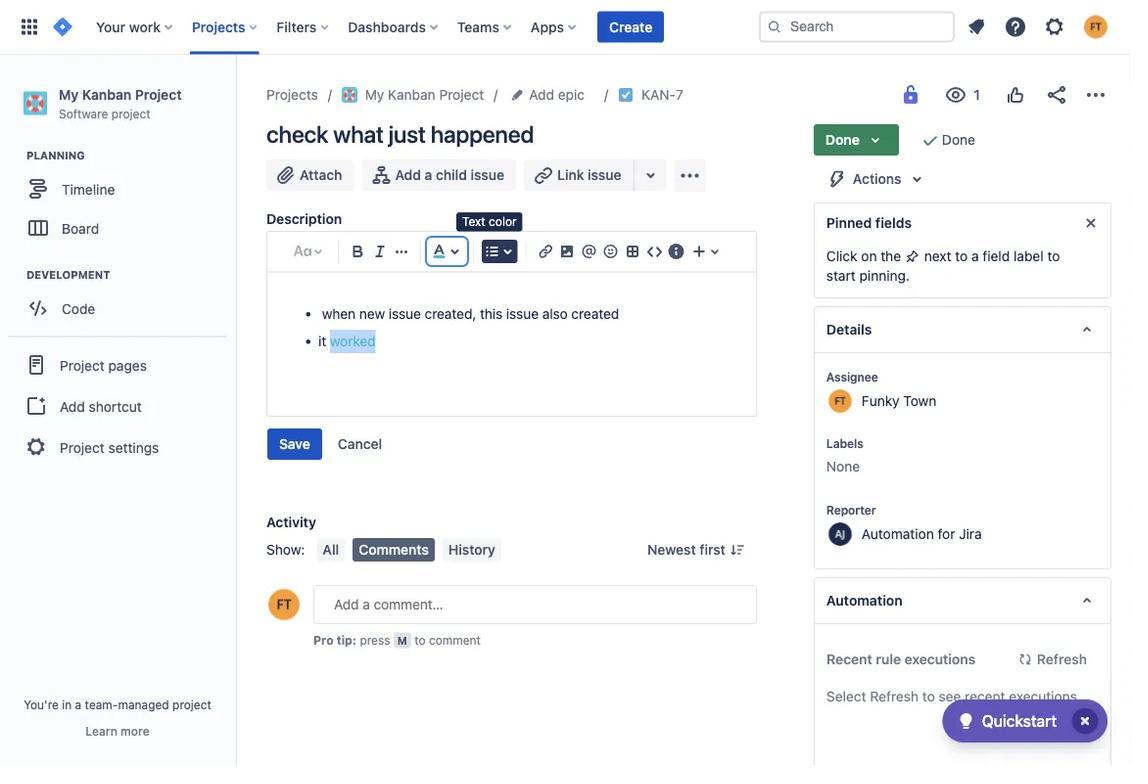 Task type: vqa. For each thing, say whether or not it's contained in the screenshot.
"menu bar"
yes



Task type: locate. For each thing, give the bounding box(es) containing it.
Add a comment… field
[[313, 586, 757, 625]]

automation
[[862, 526, 934, 542], [826, 593, 903, 609]]

add inside button
[[395, 167, 421, 183]]

projects inside popup button
[[192, 19, 245, 35]]

my right my kanban project image
[[365, 87, 384, 103]]

1 vertical spatial automation
[[826, 593, 903, 609]]

pinning.
[[859, 268, 910, 284]]

epic
[[558, 87, 585, 103]]

my inside my kanban project software project
[[59, 86, 79, 102]]

0 horizontal spatial projects
[[192, 19, 245, 35]]

a left field
[[971, 248, 979, 264]]

kanban up the "just"
[[388, 87, 435, 103]]

automation for automation for jira
[[862, 526, 934, 542]]

task image
[[618, 87, 634, 103]]

development
[[26, 269, 110, 282]]

color
[[489, 215, 517, 229]]

0 horizontal spatial project
[[111, 107, 150, 120]]

shortcut
[[89, 398, 142, 415]]

worked
[[330, 333, 376, 350]]

more formatting image
[[390, 240, 413, 263]]

0 vertical spatial projects
[[192, 19, 245, 35]]

details
[[826, 322, 872, 338]]

learn more
[[86, 725, 150, 738]]

automation down automation for jira
[[826, 593, 903, 609]]

filters
[[277, 19, 317, 35]]

add shortcut button
[[8, 387, 227, 426]]

newest
[[647, 542, 696, 558]]

italic ⌘i image
[[368, 240, 392, 263]]

show:
[[266, 542, 305, 558]]

0 horizontal spatial to
[[414, 634, 426, 647]]

link
[[557, 167, 584, 183]]

actions button
[[814, 164, 941, 195]]

project right software on the left of the page
[[111, 107, 150, 120]]

add left shortcut
[[60, 398, 85, 415]]

text color tooltip
[[456, 212, 523, 232]]

kanban for my kanban project software project
[[82, 86, 131, 102]]

1 horizontal spatial a
[[425, 167, 432, 183]]

done button
[[814, 124, 899, 156]]

1 done from the left
[[825, 132, 860, 148]]

kanban inside my kanban project software project
[[82, 86, 131, 102]]

issue right child
[[471, 167, 504, 183]]

planning group
[[10, 148, 234, 254]]

development image
[[3, 264, 26, 287]]

my kanban project image
[[342, 87, 357, 103]]

2 kanban from the left
[[388, 87, 435, 103]]

add inside popup button
[[529, 87, 554, 103]]

activity
[[266, 515, 316, 531]]

0 vertical spatial project
[[111, 107, 150, 120]]

add left epic
[[529, 87, 554, 103]]

0 vertical spatial add
[[529, 87, 554, 103]]

issue inside button
[[588, 167, 621, 183]]

created
[[571, 306, 619, 322]]

your work button
[[90, 11, 180, 43]]

1 horizontal spatial my
[[365, 87, 384, 103]]

automation left for
[[862, 526, 934, 542]]

issue
[[471, 167, 504, 183], [588, 167, 621, 183], [389, 306, 421, 322], [506, 306, 539, 322]]

projects for projects link
[[266, 87, 318, 103]]

description
[[266, 211, 342, 227]]

to right m on the bottom left
[[414, 634, 426, 647]]

2 horizontal spatial a
[[971, 248, 979, 264]]

attach button
[[266, 160, 354, 191]]

planning
[[26, 150, 85, 162]]

my
[[59, 86, 79, 102], [365, 87, 384, 103]]

2 done from the left
[[942, 132, 975, 148]]

my kanban project
[[365, 87, 484, 103]]

add inside button
[[60, 398, 85, 415]]

banner
[[0, 0, 1131, 55]]

2 horizontal spatial add
[[529, 87, 554, 103]]

my up software on the left of the page
[[59, 86, 79, 102]]

projects up sidebar navigation image
[[192, 19, 245, 35]]

a inside next to a field label to start pinning.
[[971, 248, 979, 264]]

0 horizontal spatial done
[[825, 132, 860, 148]]

0 vertical spatial a
[[425, 167, 432, 183]]

learn more button
[[86, 724, 150, 739]]

project settings
[[60, 439, 159, 456]]

add a child issue
[[395, 167, 504, 183]]

text color
[[462, 215, 517, 229]]

0 vertical spatial automation
[[862, 526, 934, 542]]

filters button
[[271, 11, 336, 43]]

project
[[111, 107, 150, 120], [172, 698, 211, 712]]

development group
[[10, 268, 234, 334]]

1 my from the left
[[59, 86, 79, 102]]

2 my from the left
[[365, 87, 384, 103]]

0 horizontal spatial my
[[59, 86, 79, 102]]

project up add shortcut
[[60, 357, 105, 373]]

kanban up software on the left of the page
[[82, 86, 131, 102]]

to right next
[[955, 248, 968, 264]]

apps
[[531, 19, 564, 35]]

1 horizontal spatial add
[[395, 167, 421, 183]]

lists image
[[480, 240, 504, 263]]

add down the "just"
[[395, 167, 421, 183]]

2 horizontal spatial to
[[1047, 248, 1060, 264]]

history button
[[443, 539, 501, 562]]

project down work
[[135, 86, 182, 102]]

projects
[[192, 19, 245, 35], [266, 87, 318, 103]]

banner containing your work
[[0, 0, 1131, 55]]

check
[[266, 120, 328, 148]]

jira software image
[[51, 15, 74, 39], [51, 15, 74, 39]]

projects link
[[266, 83, 318, 107]]

project inside my kanban project software project
[[135, 86, 182, 102]]

a for you're in a team-managed project
[[75, 698, 82, 712]]

create
[[609, 19, 652, 35]]

add epic button
[[507, 83, 591, 107]]

history
[[448, 542, 495, 558]]

1 vertical spatial a
[[971, 248, 979, 264]]

create button
[[597, 11, 664, 43]]

teams
[[457, 19, 499, 35]]

to right label in the right of the page
[[1047, 248, 1060, 264]]

on
[[861, 248, 877, 264]]

timeline link
[[10, 170, 225, 209]]

Description - Main content area, start typing to enter text. text field
[[295, 303, 728, 389]]

issue right "this"
[[506, 306, 539, 322]]

click
[[826, 248, 857, 264]]

kan-
[[641, 87, 676, 103]]

link issue button
[[524, 160, 635, 191]]

kan-7
[[641, 87, 683, 103]]

0 horizontal spatial kanban
[[82, 86, 131, 102]]

dashboards
[[348, 19, 426, 35]]

settings image
[[1043, 15, 1066, 39]]

your profile and settings image
[[1084, 15, 1108, 39]]

a for next to a field label to start pinning.
[[971, 248, 979, 264]]

pinned
[[826, 215, 872, 231]]

my kanban project link
[[342, 83, 484, 107]]

pinned fields
[[826, 215, 912, 231]]

1 vertical spatial projects
[[266, 87, 318, 103]]

actions image
[[1084, 83, 1108, 107]]

save
[[279, 436, 310, 452]]

projects up check
[[266, 87, 318, 103]]

text
[[462, 215, 485, 229]]

project right "managed"
[[172, 698, 211, 712]]

add for add a child issue
[[395, 167, 421, 183]]

0 horizontal spatial a
[[75, 698, 82, 712]]

kanban
[[82, 86, 131, 102], [388, 87, 435, 103]]

next to a field label to start pinning.
[[826, 248, 1060, 284]]

1 horizontal spatial projects
[[266, 87, 318, 103]]

your
[[96, 19, 125, 35]]

2 vertical spatial a
[[75, 698, 82, 712]]

created,
[[425, 306, 476, 322]]

projects for projects popup button
[[192, 19, 245, 35]]

issue inside button
[[471, 167, 504, 183]]

settings
[[108, 439, 159, 456]]

code
[[62, 300, 95, 317]]

1 horizontal spatial kanban
[[388, 87, 435, 103]]

a
[[425, 167, 432, 183], [971, 248, 979, 264], [75, 698, 82, 712]]

add for add epic
[[529, 87, 554, 103]]

work
[[129, 19, 161, 35]]

code snippet image
[[643, 240, 666, 263]]

just
[[389, 120, 426, 148]]

0 horizontal spatial add
[[60, 398, 85, 415]]

dismiss quickstart image
[[1069, 706, 1101, 737]]

newest first button
[[636, 539, 757, 562]]

click on the
[[826, 248, 905, 264]]

check what just happened
[[266, 120, 534, 148]]

1 vertical spatial add
[[395, 167, 421, 183]]

a left child
[[425, 167, 432, 183]]

jira
[[959, 526, 982, 542]]

projects button
[[186, 11, 265, 43]]

add app image
[[678, 164, 702, 188]]

group
[[8, 336, 227, 475]]

add image, video, or file image
[[555, 240, 579, 263]]

1 kanban from the left
[[82, 86, 131, 102]]

board
[[62, 220, 99, 236]]

code link
[[10, 289, 225, 328]]

help image
[[1004, 15, 1027, 39]]

pro tip: press m to comment
[[313, 634, 481, 647]]

2 vertical spatial add
[[60, 398, 85, 415]]

1 horizontal spatial done
[[942, 132, 975, 148]]

issue right the link at the top of page
[[588, 167, 621, 183]]

assignee
[[826, 370, 878, 384]]

planning image
[[3, 144, 26, 168]]

a right in
[[75, 698, 82, 712]]

kan-7 link
[[641, 83, 683, 107]]

project
[[135, 86, 182, 102], [439, 87, 484, 103], [60, 357, 105, 373], [60, 439, 105, 456]]

when new issue created, this issue also created
[[318, 306, 619, 322]]

menu bar
[[313, 539, 505, 562]]

1 vertical spatial project
[[172, 698, 211, 712]]



Task type: describe. For each thing, give the bounding box(es) containing it.
cancel
[[338, 436, 382, 452]]

done inside dropdown button
[[825, 132, 860, 148]]

emoji image
[[599, 240, 623, 263]]

check image
[[954, 710, 978, 733]]

your work
[[96, 19, 161, 35]]

link image
[[533, 240, 557, 263]]

what
[[333, 120, 384, 148]]

it
[[318, 333, 326, 350]]

managed
[[118, 698, 169, 712]]

pro
[[313, 634, 334, 647]]

info panel image
[[665, 240, 688, 263]]

project up happened
[[439, 87, 484, 103]]

details element
[[814, 307, 1111, 354]]

next
[[924, 248, 951, 264]]

quickstart button
[[943, 700, 1108, 743]]

funky town
[[862, 393, 937, 409]]

pages
[[108, 357, 147, 373]]

the
[[881, 248, 901, 264]]

issue right new
[[389, 306, 421, 322]]

automation for jira
[[862, 526, 982, 542]]

project inside my kanban project software project
[[111, 107, 150, 120]]

comments
[[359, 542, 429, 558]]

field
[[982, 248, 1010, 264]]

it worked
[[318, 333, 376, 350]]

profile image of funky town image
[[268, 589, 300, 621]]

add a child issue button
[[362, 160, 516, 191]]

sidebar navigation image
[[213, 78, 257, 118]]

apps button
[[525, 11, 584, 43]]

copy link to issue image
[[679, 86, 695, 102]]

table image
[[621, 240, 644, 263]]

also
[[542, 306, 568, 322]]

all button
[[317, 539, 345, 562]]

funky
[[862, 393, 900, 409]]

timeline
[[62, 181, 115, 197]]

done image
[[918, 128, 942, 152]]

bold ⌘b image
[[346, 240, 369, 263]]

teams button
[[451, 11, 519, 43]]

team-
[[85, 698, 118, 712]]

vote options: no one has voted for this issue yet. image
[[1004, 83, 1027, 107]]

none
[[826, 459, 860, 475]]

all
[[323, 542, 339, 558]]

town
[[903, 393, 937, 409]]

happened
[[431, 120, 534, 148]]

reporter
[[826, 503, 876, 517]]

label
[[1014, 248, 1044, 264]]

comments button
[[353, 539, 435, 562]]

learn
[[86, 725, 117, 738]]

my for my kanban project software project
[[59, 86, 79, 102]]

add shortcut
[[60, 398, 142, 415]]

project inside "link"
[[60, 357, 105, 373]]

comment
[[429, 634, 481, 647]]

project down add shortcut
[[60, 439, 105, 456]]

share image
[[1045, 83, 1068, 107]]

kanban for my kanban project
[[388, 87, 435, 103]]

save button
[[267, 429, 322, 460]]

search image
[[767, 19, 782, 35]]

link issue
[[557, 167, 621, 183]]

my for my kanban project
[[365, 87, 384, 103]]

newest first
[[647, 542, 725, 558]]

7
[[676, 87, 683, 103]]

a inside button
[[425, 167, 432, 183]]

m
[[397, 635, 407, 647]]

newest first image
[[729, 542, 745, 558]]

press
[[360, 634, 390, 647]]

group containing project pages
[[8, 336, 227, 475]]

when
[[322, 306, 356, 322]]

automation element
[[814, 578, 1111, 625]]

hide message image
[[1079, 212, 1103, 235]]

attach
[[300, 167, 342, 183]]

new
[[359, 306, 385, 322]]

cancel button
[[326, 429, 394, 460]]

more
[[121, 725, 150, 738]]

project pages
[[60, 357, 147, 373]]

actions
[[853, 171, 901, 187]]

board link
[[10, 209, 225, 248]]

Search field
[[759, 11, 955, 43]]

child
[[436, 167, 467, 183]]

first
[[700, 542, 725, 558]]

my kanban project software project
[[59, 86, 182, 120]]

project settings link
[[8, 426, 227, 469]]

tip:
[[337, 634, 356, 647]]

notifications image
[[965, 15, 988, 39]]

mention image
[[577, 240, 601, 263]]

this
[[480, 306, 503, 322]]

for
[[938, 526, 955, 542]]

software
[[59, 107, 108, 120]]

menu bar containing all
[[313, 539, 505, 562]]

add for add shortcut
[[60, 398, 85, 415]]

labels pin to top image
[[867, 436, 883, 451]]

automation for automation
[[826, 593, 903, 609]]

appswitcher icon image
[[18, 15, 41, 39]]

link web pages and more image
[[639, 164, 663, 187]]

start
[[826, 268, 856, 284]]

1 horizontal spatial project
[[172, 698, 211, 712]]

1 horizontal spatial to
[[955, 248, 968, 264]]

primary element
[[12, 0, 759, 54]]

fields
[[875, 215, 912, 231]]



